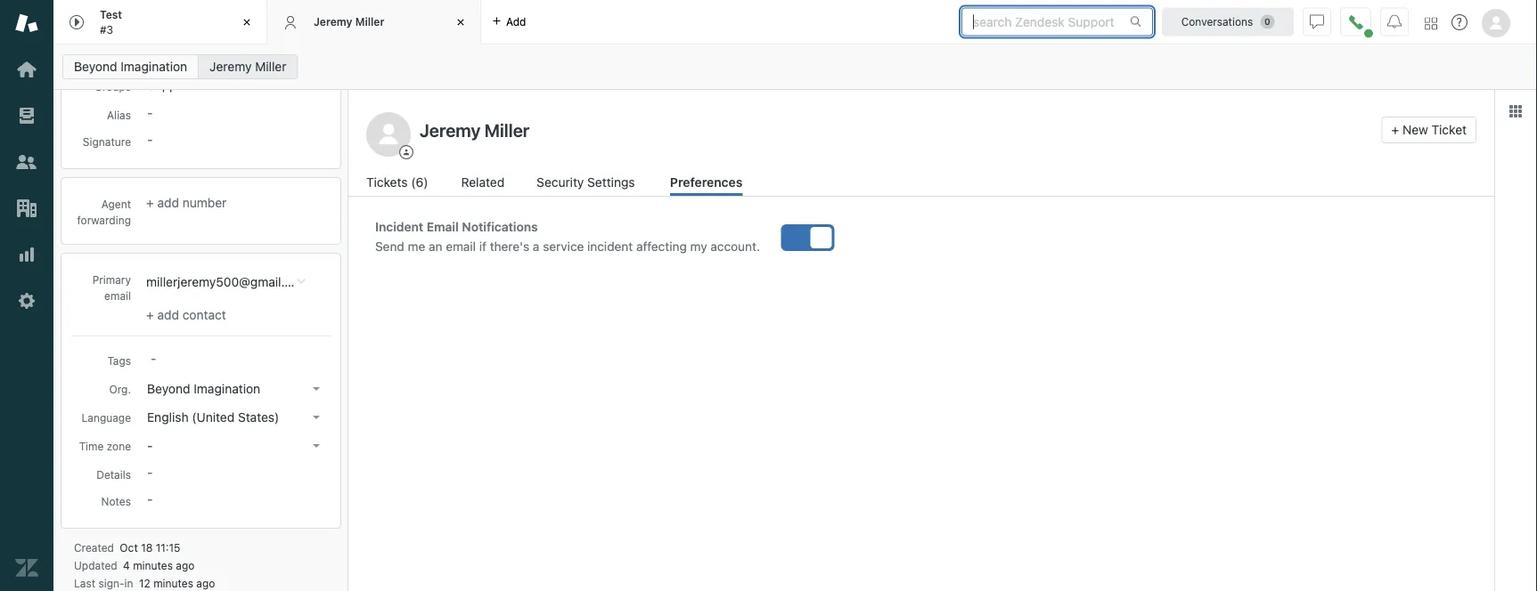Task type: locate. For each thing, give the bounding box(es) containing it.
jeremy miller link
[[198, 54, 298, 79]]

tickets
[[366, 175, 408, 190]]

beyond imagination up "english (united states)"
[[147, 382, 260, 397]]

settings
[[588, 175, 635, 190]]

security settings link
[[537, 173, 640, 196]]

+ new ticket button
[[1382, 117, 1477, 144]]

1 horizontal spatial miller
[[355, 15, 385, 28]]

0 vertical spatial add
[[506, 16, 526, 28]]

0 horizontal spatial close image
[[238, 13, 256, 31]]

add
[[506, 16, 526, 28], [157, 196, 179, 210], [157, 308, 179, 323]]

+ left new
[[1392, 123, 1400, 137]]

imagination up support
[[121, 59, 187, 74]]

2 vertical spatial add
[[157, 308, 179, 323]]

beyond imagination up groups
[[74, 59, 187, 74]]

0 horizontal spatial ago
[[176, 560, 195, 572]]

a
[[533, 239, 540, 254]]

2 arrow down image from the top
[[313, 416, 320, 420]]

imagination inside button
[[194, 382, 260, 397]]

alias
[[107, 109, 131, 121]]

1 horizontal spatial imagination
[[194, 382, 260, 397]]

+ left contact
[[146, 308, 154, 323]]

time zone
[[79, 440, 131, 453]]

- button
[[142, 434, 327, 459]]

imagination up english (united states) button
[[194, 382, 260, 397]]

jeremy miller inside jeremy miller tab
[[314, 15, 385, 28]]

beyond inside the beyond imagination button
[[147, 382, 190, 397]]

close image left add popup button
[[452, 13, 470, 31]]

0 horizontal spatial jeremy
[[210, 59, 252, 74]]

- field
[[144, 349, 327, 369]]

arrow down image inside the beyond imagination button
[[313, 388, 320, 391]]

1 vertical spatial add
[[157, 196, 179, 210]]

1 horizontal spatial ago
[[196, 578, 215, 590]]

arrow down image
[[313, 388, 320, 391], [313, 416, 320, 420]]

views image
[[15, 104, 38, 127]]

18
[[141, 542, 153, 555]]

close image
[[238, 13, 256, 31], [452, 13, 470, 31]]

None text field
[[415, 117, 1375, 144]]

get started image
[[15, 58, 38, 81]]

minutes down 18
[[133, 560, 173, 572]]

1 vertical spatial jeremy miller
[[210, 59, 287, 74]]

1 vertical spatial jeremy
[[210, 59, 252, 74]]

incident
[[375, 220, 424, 234]]

#3
[[100, 23, 113, 36]]

org.
[[109, 383, 131, 396]]

+ for + new ticket
[[1392, 123, 1400, 137]]

1 horizontal spatial beyond
[[147, 382, 190, 397]]

0 horizontal spatial email
[[104, 290, 131, 302]]

tab
[[53, 0, 267, 45]]

imagination
[[121, 59, 187, 74], [194, 382, 260, 397]]

1 vertical spatial arrow down image
[[313, 416, 320, 420]]

0 vertical spatial jeremy miller
[[314, 15, 385, 28]]

beyond imagination inside button
[[147, 382, 260, 397]]

miller
[[355, 15, 385, 28], [255, 59, 287, 74]]

ago right "12"
[[196, 578, 215, 590]]

arrow down image inside english (united states) button
[[313, 416, 320, 420]]

1 horizontal spatial close image
[[452, 13, 470, 31]]

button displays agent's chat status as invisible. image
[[1311, 15, 1325, 29]]

minutes
[[133, 560, 173, 572], [153, 578, 193, 590]]

signature
[[83, 135, 131, 148]]

there's
[[490, 239, 530, 254]]

1 vertical spatial imagination
[[194, 382, 260, 397]]

0 vertical spatial imagination
[[121, 59, 187, 74]]

time
[[79, 440, 104, 453]]

1 vertical spatial miller
[[255, 59, 287, 74]]

notifications
[[462, 220, 538, 234]]

email inside incident email notifications send me an email if there's a service incident affecting my account.
[[446, 239, 476, 254]]

2 vertical spatial +
[[146, 308, 154, 323]]

conversations
[[1182, 16, 1254, 28]]

+ right agent
[[146, 196, 154, 210]]

1 horizontal spatial jeremy miller
[[314, 15, 385, 28]]

email left if
[[446, 239, 476, 254]]

beyond imagination button
[[142, 377, 327, 402]]

tags
[[107, 355, 131, 367]]

1 horizontal spatial email
[[446, 239, 476, 254]]

security settings
[[537, 175, 635, 190]]

1 vertical spatial beyond imagination
[[147, 382, 260, 397]]

send
[[375, 239, 405, 254]]

email inside primary email
[[104, 290, 131, 302]]

miller inside secondary element
[[255, 59, 287, 74]]

conversations button
[[1163, 8, 1295, 36]]

miller inside tab
[[355, 15, 385, 28]]

0 vertical spatial email
[[446, 239, 476, 254]]

jeremy inside tab
[[314, 15, 353, 28]]

beyond imagination
[[74, 59, 187, 74], [147, 382, 260, 397]]

1 arrow down image from the top
[[313, 388, 320, 391]]

(6)
[[411, 175, 428, 190]]

0 horizontal spatial imagination
[[121, 59, 187, 74]]

beyond imagination inside secondary element
[[74, 59, 187, 74]]

close image up the jeremy miller link on the top left of page
[[238, 13, 256, 31]]

0 vertical spatial +
[[1392, 123, 1400, 137]]

1 vertical spatial ago
[[196, 578, 215, 590]]

0 vertical spatial jeremy
[[314, 15, 353, 28]]

0 horizontal spatial jeremy miller
[[210, 59, 287, 74]]

1 vertical spatial beyond
[[147, 382, 190, 397]]

0 horizontal spatial beyond
[[74, 59, 117, 74]]

add inside popup button
[[506, 16, 526, 28]]

+
[[1392, 123, 1400, 137], [146, 196, 154, 210], [146, 308, 154, 323]]

jeremy
[[314, 15, 353, 28], [210, 59, 252, 74]]

english (united states)
[[147, 411, 279, 425]]

my
[[691, 239, 708, 254]]

notes
[[101, 496, 131, 508]]

me
[[408, 239, 425, 254]]

affecting
[[637, 239, 687, 254]]

2 close image from the left
[[452, 13, 470, 31]]

minutes right "12"
[[153, 578, 193, 590]]

beyond
[[74, 59, 117, 74], [147, 382, 190, 397]]

zone
[[107, 440, 131, 453]]

millerjeremy500@gmail.com
[[146, 275, 309, 290]]

number
[[183, 196, 227, 210]]

0 vertical spatial miller
[[355, 15, 385, 28]]

+ add number
[[146, 196, 227, 210]]

support
[[147, 78, 193, 93]]

+ inside button
[[1392, 123, 1400, 137]]

language
[[82, 412, 131, 424]]

ago down 11:15
[[176, 560, 195, 572]]

updated
[[74, 560, 117, 572]]

ago
[[176, 560, 195, 572], [196, 578, 215, 590]]

main element
[[0, 0, 53, 592]]

0 vertical spatial arrow down image
[[313, 388, 320, 391]]

arrow down image for english (united states)
[[313, 416, 320, 420]]

if
[[479, 239, 487, 254]]

arrow down image
[[313, 445, 320, 448]]

email
[[446, 239, 476, 254], [104, 290, 131, 302]]

1 vertical spatial minutes
[[153, 578, 193, 590]]

english
[[147, 411, 189, 425]]

0 horizontal spatial miller
[[255, 59, 287, 74]]

jeremy miller
[[314, 15, 385, 28], [210, 59, 287, 74]]

beyond up english
[[147, 382, 190, 397]]

1 vertical spatial email
[[104, 290, 131, 302]]

beyond up groups
[[74, 59, 117, 74]]

1 vertical spatial +
[[146, 196, 154, 210]]

0 vertical spatial beyond imagination
[[74, 59, 187, 74]]

notifications image
[[1388, 15, 1402, 29]]

in
[[124, 578, 133, 590]]

forwarding
[[77, 214, 131, 226]]

email down primary
[[104, 290, 131, 302]]

new
[[1403, 123, 1429, 137]]

preferences link
[[670, 173, 743, 196]]

1 horizontal spatial jeremy
[[314, 15, 353, 28]]

0 vertical spatial beyond
[[74, 59, 117, 74]]



Task type: vqa. For each thing, say whether or not it's contained in the screenshot.
2nd 0
no



Task type: describe. For each thing, give the bounding box(es) containing it.
related link
[[461, 173, 507, 196]]

account.
[[711, 239, 760, 254]]

admin image
[[15, 290, 38, 313]]

states)
[[238, 411, 279, 425]]

get help image
[[1452, 14, 1468, 30]]

search Zendesk Support field
[[974, 14, 1123, 30]]

beyond imagination link
[[62, 54, 199, 79]]

+ for + add contact
[[146, 308, 154, 323]]

-
[[147, 439, 153, 454]]

incident
[[588, 239, 633, 254]]

12
[[139, 578, 150, 590]]

groups
[[94, 80, 131, 93]]

test
[[100, 9, 122, 21]]

close image inside jeremy miller tab
[[452, 13, 470, 31]]

preferences
[[670, 175, 743, 190]]

imagination inside secondary element
[[121, 59, 187, 74]]

related
[[461, 175, 505, 190]]

reporting image
[[15, 243, 38, 267]]

last
[[74, 578, 95, 590]]

+ new ticket
[[1392, 123, 1467, 137]]

agent forwarding
[[77, 198, 131, 226]]

agent
[[101, 198, 131, 210]]

add for add number
[[157, 196, 179, 210]]

(united
[[192, 411, 235, 425]]

0 vertical spatial ago
[[176, 560, 195, 572]]

organizations image
[[15, 197, 38, 220]]

primary
[[92, 274, 131, 286]]

zendesk support image
[[15, 12, 38, 35]]

customers image
[[15, 151, 38, 174]]

zendesk products image
[[1426, 17, 1438, 30]]

contact
[[183, 308, 226, 323]]

+ for + add number
[[146, 196, 154, 210]]

created
[[74, 542, 114, 555]]

secondary element
[[53, 49, 1538, 85]]

+ add contact
[[146, 308, 226, 323]]

jeremy inside secondary element
[[210, 59, 252, 74]]

tickets (6)
[[366, 175, 428, 190]]

an
[[429, 239, 443, 254]]

details
[[96, 469, 131, 481]]

security
[[537, 175, 584, 190]]

incident email notifications send me an email if there's a service incident affecting my account.
[[375, 220, 760, 254]]

beyond inside beyond imagination link
[[74, 59, 117, 74]]

11:15
[[156, 542, 180, 555]]

service
[[543, 239, 584, 254]]

tabs tab list
[[53, 0, 962, 45]]

ticket
[[1432, 123, 1467, 137]]

test #3
[[100, 9, 122, 36]]

add for add contact
[[157, 308, 179, 323]]

tickets (6) link
[[366, 173, 431, 196]]

english (united states) button
[[142, 406, 327, 431]]

tab containing test
[[53, 0, 267, 45]]

4
[[123, 560, 130, 572]]

add button
[[481, 0, 537, 44]]

sign-
[[98, 578, 124, 590]]

0 vertical spatial minutes
[[133, 560, 173, 572]]

arrow down image for beyond imagination
[[313, 388, 320, 391]]

apps image
[[1509, 104, 1524, 119]]

jeremy miller tab
[[267, 0, 481, 45]]

jeremy miller inside the jeremy miller link
[[210, 59, 287, 74]]

oct
[[120, 542, 138, 555]]

1 close image from the left
[[238, 13, 256, 31]]

email
[[427, 220, 459, 234]]

created oct 18 11:15 updated 4 minutes ago last sign-in 12 minutes ago
[[74, 542, 215, 590]]

zendesk image
[[15, 557, 38, 580]]

primary email
[[92, 274, 131, 302]]



